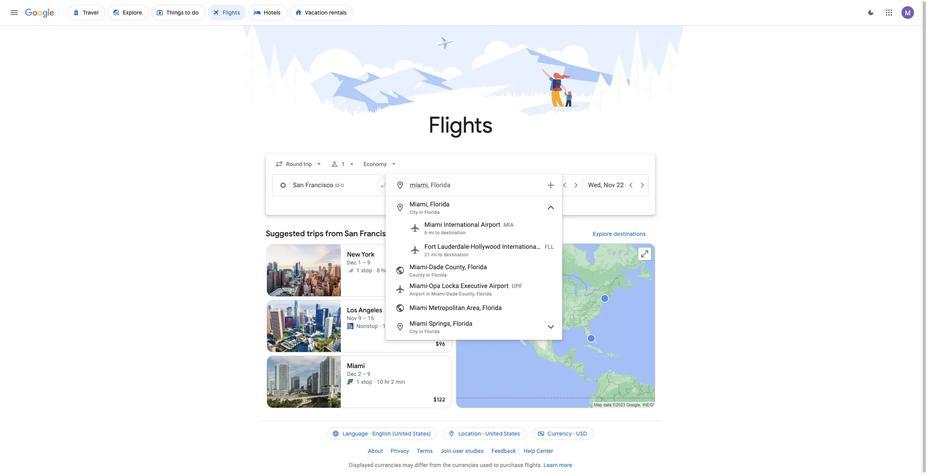 Task type: describe. For each thing, give the bounding box(es) containing it.
miami-opa locka executive airport (opf) option
[[386, 280, 562, 299]]

help
[[524, 448, 535, 454]]

florida down springs, at the left bottom
[[425, 329, 440, 335]]

help center
[[524, 448, 553, 454]]

8 hr 51 min
[[377, 267, 405, 274]]

stop for dec
[[361, 379, 372, 385]]

enter your destination dialog
[[386, 174, 562, 340]]

 image for new york
[[374, 267, 375, 275]]

mi inside the miami international airport mia 6 mi to destination
[[429, 230, 434, 236]]

flights
[[429, 112, 493, 139]]

lauderdale-
[[438, 243, 471, 251]]

$175
[[434, 285, 445, 292]]

1 stop for dec
[[357, 379, 372, 385]]

change appearance image
[[862, 3, 881, 22]]

1 hr 32 min
[[383, 323, 411, 330]]

nonstop
[[357, 323, 378, 330]]

destination, select multiple airports image
[[546, 181, 556, 190]]

english
[[372, 430, 391, 438]]

10 hr 2 min
[[377, 379, 405, 385]]

english (united states)
[[372, 430, 431, 438]]

from inside region
[[325, 229, 343, 239]]

san
[[345, 229, 358, 239]]

2
[[391, 379, 394, 385]]

purchase
[[500, 462, 523, 469]]

destinations
[[614, 231, 646, 238]]

1 button
[[328, 155, 359, 174]]

airport inside option
[[540, 243, 559, 251]]

miami, florida city in florida
[[410, 201, 450, 215]]

feedback link
[[488, 445, 520, 458]]

terms link
[[413, 445, 437, 458]]

stop for york
[[361, 267, 372, 274]]

10
[[377, 379, 383, 385]]

destination inside fort lauderdale-hollywood international airport (fll) option
[[444, 252, 469, 258]]

executive
[[461, 282, 488, 290]]

area,
[[467, 304, 481, 312]]

metropolitan
[[429, 304, 465, 312]]

feedback
[[492, 448, 516, 454]]

locka
[[442, 282, 459, 290]]

dec inside the miami dec 2 – 9
[[347, 371, 357, 377]]

toggle nearby airports for miami springs, florida image
[[546, 322, 556, 332]]

florida right ‌,
[[431, 181, 451, 189]]

‌, florida
[[428, 181, 451, 189]]

miami international airport (mia) option
[[386, 217, 562, 239]]

96 US dollars text field
[[436, 341, 445, 348]]

privacy link
[[387, 445, 413, 458]]

$96
[[436, 341, 445, 348]]

miami-dade county, florida county in florida
[[410, 264, 487, 278]]

more
[[559, 462, 572, 469]]

miami for miami springs, florida city in florida
[[410, 320, 427, 328]]

in inside 'miami, florida city in florida'
[[419, 210, 423, 215]]

in inside miami-dade county, florida county in florida
[[426, 273, 430, 278]]

studies
[[465, 448, 484, 454]]

2 – 9
[[358, 371, 371, 377]]

language
[[343, 430, 368, 438]]

miami- for opa
[[410, 282, 429, 290]]

suggested trips from san francisco
[[266, 229, 395, 239]]

Return text field
[[588, 175, 624, 196]]

county, inside miami-dade county, florida county in florida
[[445, 264, 466, 271]]

frontier image
[[347, 379, 353, 385]]

main menu image
[[9, 8, 19, 17]]

los angeles nov 9 – 15
[[347, 307, 382, 322]]

county, inside miami-opa locka executive airport opf airport in miami-dade county, florida
[[459, 291, 475, 297]]

miami springs, florida city in florida
[[410, 320, 473, 335]]

states
[[504, 430, 520, 438]]

Departure text field
[[522, 175, 558, 196]]

city inside 'miami, florida city in florida'
[[410, 210, 418, 215]]

currency
[[548, 430, 572, 438]]

to inside the miami international airport mia 6 mi to destination
[[435, 230, 440, 236]]

privacy
[[391, 448, 409, 454]]

united image
[[347, 323, 353, 330]]

united states
[[485, 430, 520, 438]]

airport left opf
[[489, 282, 509, 290]]

suggested
[[266, 229, 305, 239]]

opa
[[429, 282, 440, 290]]

airport inside the miami international airport mia 6 mi to destination
[[481, 221, 501, 229]]

6
[[425, 230, 427, 236]]

$122
[[434, 396, 445, 403]]

explore destinations
[[593, 231, 646, 238]]

may
[[403, 462, 413, 469]]

international inside the miami international airport mia 6 mi to destination
[[444, 221, 479, 229]]

hollywood
[[471, 243, 501, 251]]

suggested trips from san francisco region
[[266, 225, 655, 412]]

8
[[377, 267, 380, 274]]

hr for los angeles
[[387, 323, 392, 330]]

florida down fort lauderdale-hollywood international airport (fll) option
[[468, 264, 487, 271]]

help center link
[[520, 445, 557, 458]]

explore
[[593, 231, 612, 238]]

opf
[[512, 283, 522, 289]]

122 US dollars text field
[[434, 396, 445, 403]]

displayed currencies may differ from the currencies used to purchase flights. learn more
[[349, 462, 572, 469]]

angeles
[[359, 307, 382, 315]]

2 vertical spatial miami-
[[431, 291, 447, 297]]

32
[[394, 323, 400, 330]]



Task type: locate. For each thing, give the bounding box(es) containing it.
2 city from the top
[[410, 329, 418, 335]]

in
[[419, 210, 423, 215], [426, 273, 430, 278], [426, 291, 430, 297], [419, 329, 423, 335]]

florida inside miami-opa locka executive airport opf airport in miami-dade county, florida
[[477, 291, 492, 297]]

miami inside the miami international airport mia 6 mi to destination
[[425, 221, 442, 229]]

min for los angeles
[[401, 323, 411, 330]]

new
[[347, 251, 360, 259]]

center
[[537, 448, 553, 454]]

airport down "county"
[[410, 291, 425, 297]]

miami right 32
[[410, 320, 427, 328]]

1 stop for york
[[357, 267, 372, 274]]

trips
[[307, 229, 324, 239]]

miami- inside miami-dade county, florida county in florida
[[410, 264, 429, 271]]

stop down the 2 – 9
[[361, 379, 372, 385]]

0 vertical spatial hr
[[381, 267, 387, 274]]

county
[[410, 273, 425, 278]]

miami springs, florida option
[[386, 318, 562, 337]]

dade down 21
[[429, 264, 444, 271]]

1 vertical spatial city
[[410, 329, 418, 335]]

destination up lauderdale-
[[441, 230, 466, 236]]

from
[[325, 229, 343, 239], [430, 462, 442, 469]]

None field
[[272, 157, 326, 171], [361, 157, 401, 171], [272, 157, 326, 171], [361, 157, 401, 171]]

new york dec 1 – 9
[[347, 251, 375, 266]]

175 US dollars text field
[[434, 285, 445, 292]]

join user studies
[[441, 448, 484, 454]]

Flight search field
[[260, 154, 662, 340]]

mi inside fort lauderdale-hollywood international airport (fll) option
[[431, 252, 437, 258]]

miami inside the miami dec 2 – 9
[[347, 363, 365, 370]]

miami- down "county"
[[410, 282, 429, 290]]

dade down locka
[[447, 291, 458, 297]]

flights.
[[525, 462, 542, 469]]

currencies down privacy link
[[375, 462, 401, 469]]

1 inside popup button
[[342, 161, 345, 167]]

florida down miami metropolitan area, florida
[[453, 320, 473, 328]]

miami international airport mia 6 mi to destination
[[425, 221, 514, 236]]

miami metropolitan area, florida
[[410, 304, 502, 312]]

miami-
[[410, 264, 429, 271], [410, 282, 429, 290], [431, 291, 447, 297]]

0 vertical spatial min
[[396, 267, 405, 274]]

in right 32
[[419, 329, 423, 335]]

2 currencies from the left
[[452, 462, 479, 469]]

min
[[396, 267, 405, 274], [401, 323, 411, 330], [396, 379, 405, 385]]

fort lauderdale-hollywood international airport (fll) option
[[386, 239, 562, 261]]

from left the
[[430, 462, 442, 469]]

0 vertical spatial city
[[410, 210, 418, 215]]

list box containing miami, florida
[[386, 196, 562, 340]]

min right 32
[[401, 323, 411, 330]]

county,
[[445, 264, 466, 271], [459, 291, 475, 297]]

2 vertical spatial hr
[[385, 379, 390, 385]]

2 vertical spatial min
[[396, 379, 405, 385]]

 image for los angeles
[[380, 322, 381, 330]]

1 vertical spatial mi
[[431, 252, 437, 258]]

city right 32
[[410, 329, 418, 335]]

in down miami,
[[419, 210, 423, 215]]

1 currencies from the left
[[375, 462, 401, 469]]

list box
[[386, 196, 562, 340]]

explore destinations button
[[584, 225, 655, 244]]

1 1 stop from the top
[[357, 267, 372, 274]]

Where else? text field
[[410, 176, 542, 195]]

mi
[[429, 230, 434, 236], [431, 252, 437, 258]]

0 vertical spatial dade
[[429, 264, 444, 271]]

1 horizontal spatial dade
[[447, 291, 458, 297]]

miami metropolitan area, florida option
[[386, 299, 562, 318]]

destination down lauderdale-
[[444, 252, 469, 258]]

destination inside the miami international airport mia 6 mi to destination
[[441, 230, 466, 236]]

1 stop from the top
[[361, 267, 372, 274]]

0 vertical spatial county,
[[445, 264, 466, 271]]

1 vertical spatial to
[[438, 252, 443, 258]]

county, down 21 mi to destination
[[445, 264, 466, 271]]

min for miami
[[396, 379, 405, 385]]

fort
[[425, 243, 436, 251]]

miami up 1 hr 32 min
[[410, 304, 427, 312]]

to right 21
[[438, 252, 443, 258]]

1 – 9
[[358, 260, 371, 266]]

miami- down opa
[[431, 291, 447, 297]]

1
[[342, 161, 345, 167], [357, 267, 360, 274], [383, 323, 386, 330], [357, 379, 360, 385]]

miami up the 2 – 9
[[347, 363, 365, 370]]

to right 6
[[435, 230, 440, 236]]

miami
[[425, 221, 442, 229], [410, 304, 427, 312], [410, 320, 427, 328], [347, 363, 365, 370]]

los
[[347, 307, 357, 315]]

0 vertical spatial from
[[325, 229, 343, 239]]

airport down toggle nearby airports for miami, florida image
[[540, 243, 559, 251]]

0 horizontal spatial dade
[[429, 264, 444, 271]]

francisco
[[360, 229, 395, 239]]

0 vertical spatial international
[[444, 221, 479, 229]]

1 stop down 1 – 9
[[357, 267, 372, 274]]

None text field
[[272, 174, 383, 196]]

1 vertical spatial destination
[[444, 252, 469, 258]]

0 horizontal spatial  image
[[374, 267, 375, 275]]

hr left 32
[[387, 323, 392, 330]]

0 vertical spatial destination
[[441, 230, 466, 236]]

dade inside miami-dade county, florida county in florida
[[429, 264, 444, 271]]

in down opa
[[426, 291, 430, 297]]

differ
[[415, 462, 428, 469]]

1 horizontal spatial currencies
[[452, 462, 479, 469]]

hr for miami
[[385, 379, 390, 385]]

0 vertical spatial stop
[[361, 267, 372, 274]]

 image right nonstop
[[380, 322, 381, 330]]

airport left mia
[[481, 221, 501, 229]]

dec
[[347, 260, 357, 266], [347, 371, 357, 377]]

51
[[388, 267, 394, 274]]

miami for miami metropolitan area, florida
[[410, 304, 427, 312]]

1 dec from the top
[[347, 260, 357, 266]]

 image
[[374, 267, 375, 275], [380, 322, 381, 330]]

international inside option
[[502, 243, 538, 251]]

miami-dade county, florida option
[[386, 261, 562, 280]]

1 vertical spatial  image
[[380, 322, 381, 330]]

about link
[[364, 445, 387, 458]]

join
[[441, 448, 452, 454]]

from left 'san'
[[325, 229, 343, 239]]

in right "county"
[[426, 273, 430, 278]]

0 vertical spatial miami-
[[410, 264, 429, 271]]

learn more link
[[544, 462, 572, 469]]

min right 51
[[396, 267, 405, 274]]

2 vertical spatial to
[[494, 462, 499, 469]]

frontier and spirit image
[[347, 267, 353, 274]]

1 vertical spatial 1 stop
[[357, 379, 372, 385]]

0 vertical spatial mi
[[429, 230, 434, 236]]

county, down executive
[[459, 291, 475, 297]]

to inside fort lauderdale-hollywood international airport (fll) option
[[438, 252, 443, 258]]

international
[[444, 221, 479, 229], [502, 243, 538, 251]]

florida down executive
[[477, 291, 492, 297]]

florida down the ‌, florida
[[430, 201, 450, 208]]

1 vertical spatial min
[[401, 323, 411, 330]]

springs,
[[429, 320, 452, 328]]

florida up opa
[[432, 273, 447, 278]]

in inside miami springs, florida city in florida
[[419, 329, 423, 335]]

1 vertical spatial dade
[[447, 291, 458, 297]]

2 dec from the top
[[347, 371, 357, 377]]

2 stop from the top
[[361, 379, 372, 385]]

international down miami, florida 'option'
[[444, 221, 479, 229]]

miami dec 2 – 9
[[347, 363, 371, 377]]

terms
[[417, 448, 433, 454]]

dec up frontier icon
[[347, 371, 357, 377]]

0 horizontal spatial from
[[325, 229, 343, 239]]

0 vertical spatial  image
[[374, 267, 375, 275]]

1 vertical spatial hr
[[387, 323, 392, 330]]

about
[[368, 448, 383, 454]]

dec up frontier and spirit 'icon' at the left of page
[[347, 260, 357, 266]]

united
[[485, 430, 503, 438]]

usd
[[576, 430, 587, 438]]

0 vertical spatial dec
[[347, 260, 357, 266]]

florida down miami,
[[425, 210, 440, 215]]

miami,
[[410, 201, 429, 208]]

mia
[[504, 222, 514, 228]]

user
[[453, 448, 464, 454]]

1 city from the top
[[410, 210, 418, 215]]

miami up 6
[[425, 221, 442, 229]]

1 vertical spatial dec
[[347, 371, 357, 377]]

stop
[[361, 267, 372, 274], [361, 379, 372, 385]]

1 horizontal spatial from
[[430, 462, 442, 469]]

city down miami,
[[410, 210, 418, 215]]

international down mia
[[502, 243, 538, 251]]

 image left 8
[[374, 267, 375, 275]]

2 1 stop from the top
[[357, 379, 372, 385]]

‌,
[[428, 181, 429, 189]]

airport
[[481, 221, 501, 229], [540, 243, 559, 251], [489, 282, 509, 290], [410, 291, 425, 297]]

currencies down join user studies
[[452, 462, 479, 469]]

city inside miami springs, florida city in florida
[[410, 329, 418, 335]]

1 vertical spatial stop
[[361, 379, 372, 385]]

1 horizontal spatial  image
[[380, 322, 381, 330]]

miami-opa locka executive airport opf airport in miami-dade county, florida
[[410, 282, 522, 297]]

1 vertical spatial miami-
[[410, 282, 429, 290]]

miami for miami dec 2 – 9
[[347, 363, 365, 370]]

miami- up "county"
[[410, 264, 429, 271]]

miami inside miami springs, florida city in florida
[[410, 320, 427, 328]]

used
[[480, 462, 492, 469]]

21 mi to destination
[[425, 252, 469, 258]]

0 vertical spatial to
[[435, 230, 440, 236]]

florida right the area, in the right bottom of the page
[[483, 304, 502, 312]]

dade inside miami-opa locka executive airport opf airport in miami-dade county, florida
[[447, 291, 458, 297]]

1 vertical spatial county,
[[459, 291, 475, 297]]

hr for new york
[[381, 267, 387, 274]]

hr right 8
[[381, 267, 387, 274]]

min for new york
[[396, 267, 405, 274]]

currencies
[[375, 462, 401, 469], [452, 462, 479, 469]]

dec inside new york dec 1 – 9
[[347, 260, 357, 266]]

the
[[443, 462, 451, 469]]

fll
[[545, 244, 554, 250]]

mi right 6
[[429, 230, 434, 236]]

1 horizontal spatial international
[[502, 243, 538, 251]]

dade
[[429, 264, 444, 271], [447, 291, 458, 297]]

1 stop
[[357, 267, 372, 274], [357, 379, 372, 385]]

displayed
[[349, 462, 374, 469]]

21
[[425, 252, 430, 258]]

9 – 15
[[358, 315, 374, 322]]

to
[[435, 230, 440, 236], [438, 252, 443, 258], [494, 462, 499, 469]]

0 vertical spatial 1 stop
[[357, 267, 372, 274]]

1 vertical spatial from
[[430, 462, 442, 469]]

in inside miami-opa locka executive airport opf airport in miami-dade county, florida
[[426, 291, 430, 297]]

0 horizontal spatial currencies
[[375, 462, 401, 469]]

min right 2
[[396, 379, 405, 385]]

york
[[362, 251, 375, 259]]

nov
[[347, 315, 357, 322]]

1 stop down the 2 – 9
[[357, 379, 372, 385]]

toggle nearby airports for miami, florida image
[[546, 203, 556, 212]]

fort lauderdale-hollywood international airport
[[425, 243, 559, 251]]

join user studies link
[[437, 445, 488, 458]]

1 vertical spatial international
[[502, 243, 538, 251]]

miami- for dade
[[410, 264, 429, 271]]

mi right 21
[[431, 252, 437, 258]]

florida
[[431, 181, 451, 189], [430, 201, 450, 208], [425, 210, 440, 215], [468, 264, 487, 271], [432, 273, 447, 278], [477, 291, 492, 297], [483, 304, 502, 312], [453, 320, 473, 328], [425, 329, 440, 335]]

to right used
[[494, 462, 499, 469]]

location
[[458, 430, 481, 438]]

0 horizontal spatial international
[[444, 221, 479, 229]]

miami for miami international airport mia 6 mi to destination
[[425, 221, 442, 229]]

stop down 1 – 9
[[361, 267, 372, 274]]

(united
[[392, 430, 412, 438]]

miami, florida option
[[386, 198, 562, 217]]

states)
[[413, 430, 431, 438]]

learn
[[544, 462, 558, 469]]

 image
[[374, 378, 375, 386]]

hr left 2
[[385, 379, 390, 385]]

list box inside enter your destination dialog
[[386, 196, 562, 340]]



Task type: vqa. For each thing, say whether or not it's contained in the screenshot.


